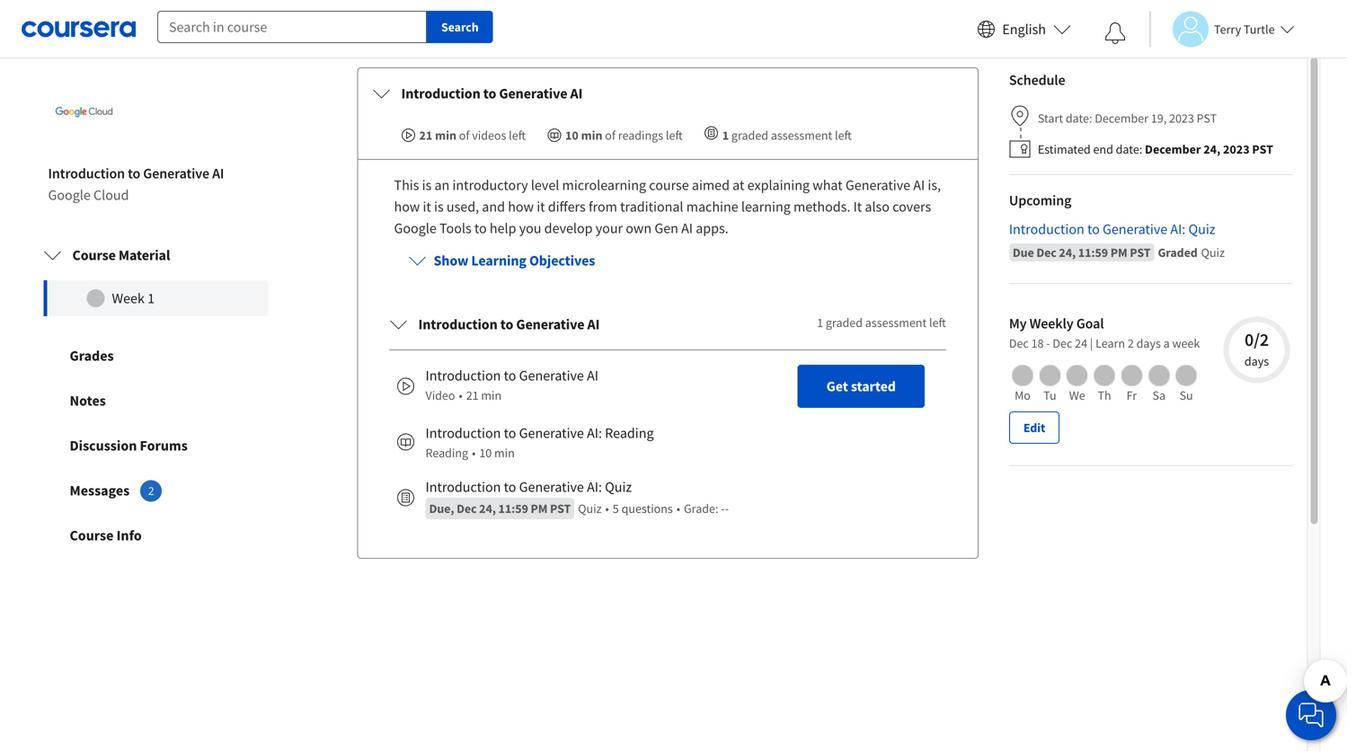 Task type: vqa. For each thing, say whether or not it's contained in the screenshot.
top the Introduction to Generative AI
yes



Task type: locate. For each thing, give the bounding box(es) containing it.
0 horizontal spatial 11:59
[[499, 501, 528, 517]]

1 vertical spatial 11:59
[[499, 501, 528, 517]]

to left help
[[474, 219, 487, 237]]

it down the level
[[537, 198, 545, 216]]

2 vertical spatial ai:
[[587, 478, 602, 496]]

1 vertical spatial december
[[1145, 141, 1201, 157]]

0 horizontal spatial 24,
[[479, 501, 496, 517]]

1 vertical spatial ai:
[[587, 424, 602, 442]]

ai: up introduction to generative ai: quiz due, dec 24, 11:59 pm pst quiz • 5 questions • grade: --
[[587, 424, 602, 442]]

introduction down the upcoming
[[1009, 220, 1085, 238]]

graded up get
[[826, 315, 863, 331]]

• right video
[[459, 388, 463, 404]]

sa
[[1153, 388, 1166, 404]]

1 vertical spatial 21
[[466, 388, 479, 404]]

1 horizontal spatial 24,
[[1059, 245, 1076, 261]]

1 horizontal spatial it
[[537, 198, 545, 216]]

1 vertical spatial 1 graded assessment left
[[817, 315, 946, 331]]

coursera image
[[22, 15, 136, 43]]

develop
[[544, 219, 593, 237]]

2 of from the left
[[605, 127, 616, 144]]

1 vertical spatial course
[[70, 527, 114, 545]]

1 vertical spatial 2
[[148, 484, 154, 499]]

differs
[[548, 198, 586, 216]]

2 up course info link
[[148, 484, 154, 499]]

of for 10 min
[[605, 127, 616, 144]]

introduction to generative ai: reading reading • 10 min
[[426, 424, 654, 461]]

1 horizontal spatial reading
[[605, 424, 654, 442]]

0 horizontal spatial how
[[394, 198, 420, 216]]

min right video
[[481, 388, 502, 404]]

introduction inside the introduction to generative ai: reading reading • 10 min
[[426, 424, 501, 442]]

to up videos on the top of page
[[483, 85, 496, 103]]

generative up videos on the top of page
[[499, 85, 568, 103]]

it left used,
[[423, 198, 431, 216]]

0 vertical spatial course
[[72, 246, 116, 264]]

0 horizontal spatial days
[[1137, 335, 1161, 352]]

0 horizontal spatial it
[[423, 198, 431, 216]]

0 horizontal spatial graded
[[732, 127, 769, 144]]

grades
[[70, 347, 114, 365]]

1 vertical spatial graded
[[826, 315, 863, 331]]

to inside dropdown button
[[483, 85, 496, 103]]

generative up also on the top right
[[846, 176, 911, 194]]

introduction for •
[[426, 367, 501, 385]]

1 right week at top
[[147, 290, 155, 308]]

course material button
[[29, 230, 283, 281]]

graded
[[732, 127, 769, 144], [826, 315, 863, 331]]

how down this
[[394, 198, 420, 216]]

of left videos on the top of page
[[459, 127, 470, 144]]

min inside the introduction to generative ai: reading reading • 10 min
[[494, 445, 515, 461]]

my
[[1009, 315, 1027, 333]]

generative down the introduction to generative ai: reading reading • 10 min
[[519, 478, 584, 496]]

pm inside introduction to generative ai: quiz due dec 24, 11:59 pm pst graded quiz
[[1111, 245, 1128, 261]]

dec for introduction to generative ai: quiz due dec 24, 11:59 pm pst graded quiz
[[1037, 245, 1057, 261]]

start
[[1038, 110, 1063, 126]]

pm inside introduction to generative ai: quiz due, dec 24, 11:59 pm pst quiz • 5 questions • grade: --
[[531, 501, 548, 517]]

assessment
[[771, 127, 833, 144], [865, 315, 927, 331]]

course left info
[[70, 527, 114, 545]]

dec left the 24 at the top
[[1053, 335, 1073, 352]]

11:59 inside introduction to generative ai: quiz due, dec 24, 11:59 pm pst quiz • 5 questions • grade: --
[[499, 501, 528, 517]]

11:59 down the introduction to generative ai: reading reading • 10 min
[[499, 501, 528, 517]]

dec for my weekly goal dec 18 - dec 24 | learn 2 days a week
[[1053, 335, 1073, 352]]

dec
[[1037, 245, 1057, 261], [1009, 335, 1029, 352], [1053, 335, 1073, 352], [457, 501, 477, 517]]

to up introduction to generative ai video • 21 min
[[500, 316, 514, 334]]

1 vertical spatial date:
[[1116, 141, 1143, 157]]

december down 19,
[[1145, 141, 1201, 157]]

introduction up due,
[[426, 478, 501, 496]]

course for course info
[[70, 527, 114, 545]]

help center image
[[1301, 705, 1322, 726]]

grades link
[[27, 334, 285, 379]]

ai: for introduction to generative ai: quiz
[[587, 478, 602, 496]]

reading up 5
[[605, 424, 654, 442]]

course inside dropdown button
[[72, 246, 116, 264]]

1 horizontal spatial 21
[[466, 388, 479, 404]]

1 horizontal spatial google
[[394, 219, 437, 237]]

terry turtle
[[1214, 21, 1275, 37]]

10 down introduction to generative ai video • 21 min
[[479, 445, 492, 461]]

quiz
[[1189, 220, 1216, 238], [1202, 245, 1225, 261], [605, 478, 632, 496], [578, 501, 602, 517]]

introduction to generative ai
[[401, 85, 583, 103], [418, 316, 600, 334]]

0 vertical spatial assessment
[[771, 127, 833, 144]]

google inside this is an introductory level microlearning course aimed at explaining what generative ai is, how it is used, and how it differs from traditional machine learning methods. it also covers google tools to help you develop your own gen ai apps.
[[394, 219, 437, 237]]

2 right learn
[[1128, 335, 1134, 352]]

0 vertical spatial 21
[[419, 127, 433, 144]]

mo
[[1015, 388, 1031, 404]]

11:59 inside introduction to generative ai: quiz due dec 24, 11:59 pm pst graded quiz
[[1079, 245, 1108, 261]]

dec for introduction to generative ai: quiz due, dec 24, 11:59 pm pst quiz • 5 questions • grade: --
[[457, 501, 477, 517]]

pst inside introduction to generative ai: quiz due, dec 24, 11:59 pm pst quiz • 5 questions • grade: --
[[550, 501, 571, 517]]

0 vertical spatial introduction to generative ai
[[401, 85, 583, 103]]

what
[[813, 176, 843, 194]]

to up cloud
[[128, 165, 140, 183]]

is left an
[[422, 176, 432, 194]]

is down an
[[434, 198, 444, 216]]

1 horizontal spatial 2
[[1128, 335, 1134, 352]]

0 vertical spatial 2
[[1128, 335, 1134, 352]]

my weekly goal dec 18 - dec 24 | learn 2 days a week
[[1009, 315, 1200, 352]]

introduction inside dropdown button
[[401, 85, 481, 103]]

2 horizontal spatial 24,
[[1204, 141, 1221, 157]]

2023
[[1169, 110, 1195, 126], [1223, 141, 1250, 157]]

course left material
[[72, 246, 116, 264]]

how
[[394, 198, 420, 216], [508, 198, 534, 216]]

21 right video
[[466, 388, 479, 404]]

1
[[722, 127, 729, 144], [147, 290, 155, 308], [817, 315, 823, 331]]

min down introduction to generative ai video • 21 min
[[494, 445, 515, 461]]

goal
[[1077, 315, 1104, 333]]

dec left 18
[[1009, 335, 1029, 352]]

to down introduction to generative ai video • 21 min
[[504, 424, 516, 442]]

2
[[1128, 335, 1134, 352], [148, 484, 154, 499]]

days left a
[[1137, 335, 1161, 352]]

pm down the introduction to generative ai: reading reading • 10 min
[[531, 501, 548, 517]]

1 horizontal spatial how
[[508, 198, 534, 216]]

to up the introduction to generative ai: reading reading • 10 min
[[504, 367, 516, 385]]

left right videos on the top of page
[[509, 127, 526, 144]]

18
[[1032, 335, 1044, 352]]

introduction inside introduction to generative ai google cloud
[[48, 165, 125, 183]]

search
[[441, 19, 479, 35]]

introduction to generative ai: quiz due, dec 24, 11:59 pm pst quiz • 5 questions • grade: --
[[426, 478, 729, 517]]

1 up aimed
[[722, 127, 729, 144]]

0 horizontal spatial pm
[[531, 501, 548, 517]]

1 up get started 'button'
[[817, 315, 823, 331]]

messages
[[70, 482, 130, 500]]

introduction up 21 min of videos left
[[401, 85, 481, 103]]

introduction inside introduction to generative ai: quiz due dec 24, 11:59 pm pst graded quiz
[[1009, 220, 1085, 238]]

google left tools
[[394, 219, 437, 237]]

left right "readings"
[[666, 127, 683, 144]]

machine
[[687, 198, 739, 216]]

0 vertical spatial reading
[[605, 424, 654, 442]]

assessment up explaining
[[771, 127, 833, 144]]

videos
[[472, 127, 506, 144]]

own
[[626, 219, 652, 237]]

notes
[[70, 392, 106, 410]]

0 vertical spatial date:
[[1066, 110, 1093, 126]]

1 horizontal spatial days
[[1245, 353, 1269, 370]]

course
[[72, 246, 116, 264], [70, 527, 114, 545]]

1 vertical spatial 10
[[479, 445, 492, 461]]

1 horizontal spatial 11:59
[[1079, 245, 1108, 261]]

11:59 down introduction to generative ai: quiz link
[[1079, 245, 1108, 261]]

1 horizontal spatial date:
[[1116, 141, 1143, 157]]

to down the introduction to generative ai: reading reading • 10 min
[[504, 478, 516, 496]]

0 vertical spatial 1
[[722, 127, 729, 144]]

1 vertical spatial 1
[[147, 290, 155, 308]]

days
[[1137, 335, 1161, 352], [1245, 353, 1269, 370]]

schedule
[[1009, 71, 1066, 89]]

to down 'end'
[[1088, 220, 1100, 238]]

terry turtle button
[[1150, 11, 1295, 47]]

21 left videos on the top of page
[[419, 127, 433, 144]]

dec right due,
[[457, 501, 477, 517]]

0 horizontal spatial 10
[[479, 445, 492, 461]]

introduction for due,
[[426, 478, 501, 496]]

1 graded assessment left up started
[[817, 315, 946, 331]]

ai: down the introduction to generative ai: reading reading • 10 min
[[587, 478, 602, 496]]

1 graded assessment left
[[722, 127, 852, 144], [817, 315, 946, 331]]

0 horizontal spatial 2023
[[1169, 110, 1195, 126]]

• down introduction to generative ai video • 21 min
[[472, 445, 476, 461]]

material
[[119, 246, 170, 264]]

graded
[[1158, 245, 1198, 261]]

generative up "course material" dropdown button
[[143, 165, 209, 183]]

0 horizontal spatial is
[[422, 176, 432, 194]]

1 how from the left
[[394, 198, 420, 216]]

dec inside introduction to generative ai: quiz due dec 24, 11:59 pm pst graded quiz
[[1037, 245, 1057, 261]]

date: right start
[[1066, 110, 1093, 126]]

1 vertical spatial assessment
[[865, 315, 927, 331]]

2 vertical spatial 24,
[[479, 501, 496, 517]]

is,
[[928, 176, 941, 194]]

ai: inside introduction to generative ai: quiz due, dec 24, 11:59 pm pst quiz • 5 questions • grade: --
[[587, 478, 602, 496]]

quiz up "graded"
[[1189, 220, 1216, 238]]

24, inside introduction to generative ai: quiz due dec 24, 11:59 pm pst graded quiz
[[1059, 245, 1076, 261]]

introduction up video
[[426, 367, 501, 385]]

edit button
[[1009, 412, 1060, 444]]

generative inside introduction to generative ai video • 21 min
[[519, 367, 584, 385]]

days down "0/2"
[[1245, 353, 1269, 370]]

2 vertical spatial 1
[[817, 315, 823, 331]]

to inside introduction to generative ai: quiz due dec 24, 11:59 pm pst graded quiz
[[1088, 220, 1100, 238]]

0 vertical spatial ai:
[[1171, 220, 1186, 238]]

su
[[1180, 388, 1193, 404]]

date:
[[1066, 110, 1093, 126], [1116, 141, 1143, 157]]

1 horizontal spatial is
[[434, 198, 444, 216]]

1 horizontal spatial 2023
[[1223, 141, 1250, 157]]

how up you
[[508, 198, 534, 216]]

ai inside introduction to generative ai video • 21 min
[[587, 367, 599, 385]]

|
[[1090, 335, 1093, 352]]

google left cloud
[[48, 186, 91, 204]]

1 horizontal spatial of
[[605, 127, 616, 144]]

english
[[1003, 20, 1046, 38]]

0 horizontal spatial reading
[[426, 445, 468, 461]]

show learning objectives button
[[394, 239, 610, 282]]

dec right due
[[1037, 245, 1057, 261]]

introduction down video
[[426, 424, 501, 442]]

11:59 for introduction to generative ai: quiz due dec 24, 11:59 pm pst graded quiz
[[1079, 245, 1108, 261]]

0 horizontal spatial assessment
[[771, 127, 833, 144]]

a
[[1164, 335, 1170, 352]]

11:59
[[1079, 245, 1108, 261], [499, 501, 528, 517]]

questions
[[622, 501, 673, 517]]

to inside this is an introductory level microlearning course aimed at explaining what generative ai is, how it is used, and how it differs from traditional machine learning methods. it also covers google tools to help you develop your own gen ai apps.
[[474, 219, 487, 237]]

introduction inside introduction to generative ai: quiz due, dec 24, 11:59 pm pst quiz • 5 questions • grade: --
[[426, 478, 501, 496]]

at
[[733, 176, 745, 194]]

1 vertical spatial pm
[[531, 501, 548, 517]]

pst
[[1197, 110, 1217, 126], [1253, 141, 1274, 157], [1130, 245, 1151, 261], [550, 501, 571, 517]]

objectives
[[529, 252, 595, 270]]

ai: up "graded"
[[1171, 220, 1186, 238]]

1 horizontal spatial 1
[[722, 127, 729, 144]]

0 horizontal spatial of
[[459, 127, 470, 144]]

introduction
[[401, 85, 481, 103], [48, 165, 125, 183], [1009, 220, 1085, 238], [418, 316, 498, 334], [426, 367, 501, 385], [426, 424, 501, 442], [426, 478, 501, 496]]

course
[[649, 176, 689, 194]]

of left "readings"
[[605, 127, 616, 144]]

0 vertical spatial google
[[48, 186, 91, 204]]

24
[[1075, 335, 1088, 352]]

ai:
[[1171, 220, 1186, 238], [587, 424, 602, 442], [587, 478, 602, 496]]

10
[[565, 127, 579, 144], [479, 445, 492, 461]]

introduction up cloud
[[48, 165, 125, 183]]

generative down introduction to generative ai video • 21 min
[[519, 424, 584, 442]]

0 horizontal spatial google
[[48, 186, 91, 204]]

generative up "graded"
[[1103, 220, 1168, 238]]

0 vertical spatial 11:59
[[1079, 245, 1108, 261]]

english button
[[970, 0, 1079, 58]]

10 up microlearning
[[565, 127, 579, 144]]

of for 21 min
[[459, 127, 470, 144]]

level
[[531, 176, 559, 194]]

0 horizontal spatial 1
[[147, 290, 155, 308]]

0 vertical spatial pm
[[1111, 245, 1128, 261]]

tu
[[1044, 388, 1057, 404]]

introduction to generative ai up videos on the top of page
[[401, 85, 583, 103]]

get started
[[827, 378, 896, 396]]

dec inside introduction to generative ai: quiz due, dec 24, 11:59 pm pst quiz • 5 questions • grade: --
[[457, 501, 477, 517]]

1 horizontal spatial pm
[[1111, 245, 1128, 261]]

edit
[[1024, 420, 1046, 436]]

readings
[[618, 127, 663, 144]]

1 vertical spatial google
[[394, 219, 437, 237]]

0 vertical spatial 10
[[565, 127, 579, 144]]

21 inside introduction to generative ai video • 21 min
[[466, 388, 479, 404]]

generative inside introduction to generative ai: quiz due dec 24, 11:59 pm pst graded quiz
[[1103, 220, 1168, 238]]

show
[[434, 252, 469, 270]]

introduction inside introduction to generative ai video • 21 min
[[426, 367, 501, 385]]

0 horizontal spatial 2
[[148, 484, 154, 499]]

graded up at
[[732, 127, 769, 144]]

generative up the introduction to generative ai: reading reading • 10 min
[[519, 367, 584, 385]]

0 vertical spatial graded
[[732, 127, 769, 144]]

to
[[483, 85, 496, 103], [128, 165, 140, 183], [474, 219, 487, 237], [1088, 220, 1100, 238], [500, 316, 514, 334], [504, 367, 516, 385], [504, 424, 516, 442], [504, 478, 516, 496]]

0 vertical spatial days
[[1137, 335, 1161, 352]]

reading up due,
[[426, 445, 468, 461]]

december up 'end'
[[1095, 110, 1149, 126]]

•
[[459, 388, 463, 404], [472, 445, 476, 461], [605, 501, 609, 517], [677, 501, 681, 517]]

tools
[[440, 219, 472, 237]]

assessment up started
[[865, 315, 927, 331]]

date: right 'end'
[[1116, 141, 1143, 157]]

to inside introduction to generative ai: quiz due, dec 24, 11:59 pm pst quiz • 5 questions • grade: --
[[504, 478, 516, 496]]

pm down introduction to generative ai: quiz link
[[1111, 245, 1128, 261]]

ai: for introduction to generative ai: reading
[[587, 424, 602, 442]]

1 vertical spatial 24,
[[1059, 245, 1076, 261]]

1 it from the left
[[423, 198, 431, 216]]

introduction to generative ai up introduction to generative ai video • 21 min
[[418, 316, 600, 334]]

generative down objectives
[[516, 316, 585, 334]]

24, inside introduction to generative ai: quiz due, dec 24, 11:59 pm pst quiz • 5 questions • grade: --
[[479, 501, 496, 517]]

show learning objectives
[[434, 252, 595, 270]]

1 graded assessment left up explaining
[[722, 127, 852, 144]]

1 horizontal spatial graded
[[826, 315, 863, 331]]

left
[[509, 127, 526, 144], [666, 127, 683, 144], [835, 127, 852, 144], [929, 315, 946, 331]]

ai: inside the introduction to generative ai: reading reading • 10 min
[[587, 424, 602, 442]]

to inside introduction to generative ai video • 21 min
[[504, 367, 516, 385]]

1 of from the left
[[459, 127, 470, 144]]



Task type: describe. For each thing, give the bounding box(es) containing it.
introductory
[[453, 176, 528, 194]]

1 vertical spatial reading
[[426, 445, 468, 461]]

week
[[1173, 335, 1200, 352]]

2 it from the left
[[537, 198, 545, 216]]

10 inside the introduction to generative ai: reading reading • 10 min
[[479, 445, 492, 461]]

aimed
[[692, 176, 730, 194]]

discussion forums link
[[27, 424, 285, 468]]

• left "grade:" at the right bottom of the page
[[677, 501, 681, 517]]

end
[[1094, 141, 1114, 157]]

introduction to generative ai inside introduction to generative ai dropdown button
[[401, 85, 583, 103]]

1 vertical spatial 2023
[[1223, 141, 1250, 157]]

covers
[[893, 198, 931, 216]]

get
[[827, 378, 848, 396]]

upcoming
[[1009, 192, 1072, 210]]

21 min of videos left
[[419, 127, 526, 144]]

weekly
[[1030, 315, 1074, 333]]

week 1
[[112, 290, 155, 308]]

start date: december 19, 2023 pst
[[1038, 110, 1217, 126]]

min inside introduction to generative ai video • 21 min
[[481, 388, 502, 404]]

from
[[589, 198, 618, 216]]

generative inside introduction to generative ai google cloud
[[143, 165, 209, 183]]

5
[[613, 501, 619, 517]]

show notifications image
[[1105, 22, 1126, 44]]

1 vertical spatial introduction to generative ai
[[418, 316, 600, 334]]

ai inside dropdown button
[[570, 85, 583, 103]]

0 horizontal spatial date:
[[1066, 110, 1093, 126]]

left left 'my'
[[929, 315, 946, 331]]

quiz up 5
[[605, 478, 632, 496]]

days inside my weekly goal dec 18 - dec 24 | learn 2 days a week
[[1137, 335, 1161, 352]]

apps.
[[696, 219, 729, 237]]

also
[[865, 198, 890, 216]]

course for course material
[[72, 246, 116, 264]]

generative inside the introduction to generative ai: reading reading • 10 min
[[519, 424, 584, 442]]

get started button
[[798, 365, 925, 408]]

0 vertical spatial 2023
[[1169, 110, 1195, 126]]

this is an introductory level microlearning course aimed at explaining what generative ai is, how it is used, and how it differs from traditional machine learning methods. it also covers google tools to help you develop your own gen ai apps.
[[394, 176, 941, 237]]

introduction down show
[[418, 316, 498, 334]]

pst inside introduction to generative ai: quiz due dec 24, 11:59 pm pst graded quiz
[[1130, 245, 1151, 261]]

0 vertical spatial 24,
[[1204, 141, 1221, 157]]

0/2 days
[[1245, 329, 1269, 370]]

explaining
[[748, 176, 810, 194]]

google inside introduction to generative ai google cloud
[[48, 186, 91, 204]]

cloud
[[93, 186, 129, 204]]

- inside my weekly goal dec 18 - dec 24 | learn 2 days a week
[[1047, 335, 1051, 352]]

learn
[[1096, 335, 1125, 352]]

course info link
[[27, 513, 285, 558]]

methods.
[[794, 198, 851, 216]]

week
[[112, 290, 145, 308]]

microlearning
[[562, 176, 646, 194]]

chat with us image
[[1297, 701, 1326, 730]]

it
[[854, 198, 862, 216]]

terry
[[1214, 21, 1242, 37]]

• left 5
[[605, 501, 609, 517]]

min left "readings"
[[581, 127, 603, 144]]

turtle
[[1244, 21, 1275, 37]]

1 vertical spatial is
[[434, 198, 444, 216]]

learning
[[471, 252, 527, 270]]

1 vertical spatial days
[[1245, 353, 1269, 370]]

introduction for cloud
[[48, 165, 125, 183]]

introduction to generative ai: quiz link
[[1009, 219, 1293, 240]]

forums
[[140, 437, 188, 455]]

quiz right "graded"
[[1202, 245, 1225, 261]]

started
[[851, 378, 896, 396]]

fr
[[1127, 388, 1137, 404]]

0/2
[[1245, 329, 1269, 351]]

introduction to generative ai button
[[358, 68, 978, 119]]

grade:
[[684, 501, 719, 517]]

due
[[1013, 245, 1034, 261]]

pm for introduction to generative ai: quiz due, dec 24, 11:59 pm pst quiz • 5 questions • grade: --
[[531, 501, 548, 517]]

video
[[426, 388, 455, 404]]

• inside introduction to generative ai video • 21 min
[[459, 388, 463, 404]]

10 min of readings left
[[565, 127, 683, 144]]

0 vertical spatial december
[[1095, 110, 1149, 126]]

notes link
[[27, 379, 285, 424]]

google cloud image
[[48, 77, 120, 148]]

ai inside introduction to generative ai google cloud
[[212, 165, 224, 183]]

traditional
[[620, 198, 684, 216]]

Search in course text field
[[157, 11, 427, 43]]

min left videos on the top of page
[[435, 127, 457, 144]]

an
[[435, 176, 450, 194]]

19,
[[1151, 110, 1167, 126]]

11:59 for introduction to generative ai: quiz due, dec 24, 11:59 pm pst quiz • 5 questions • grade: --
[[499, 501, 528, 517]]

generative inside dropdown button
[[499, 85, 568, 103]]

info
[[116, 527, 142, 545]]

1 horizontal spatial assessment
[[865, 315, 927, 331]]

quiz left 5
[[578, 501, 602, 517]]

course material
[[72, 246, 170, 264]]

1 horizontal spatial 10
[[565, 127, 579, 144]]

search button
[[427, 11, 493, 43]]

introduction for due
[[1009, 220, 1085, 238]]

help
[[490, 219, 516, 237]]

used,
[[447, 198, 479, 216]]

ai: inside introduction to generative ai: quiz due dec 24, 11:59 pm pst graded quiz
[[1171, 220, 1186, 238]]

you
[[519, 219, 542, 237]]

generative inside this is an introductory level microlearning course aimed at explaining what generative ai is, how it is used, and how it differs from traditional machine learning methods. it also covers google tools to help you develop your own gen ai apps.
[[846, 176, 911, 194]]

2 inside my weekly goal dec 18 - dec 24 | learn 2 days a week
[[1128, 335, 1134, 352]]

estimated end date: december 24, 2023 pst
[[1038, 141, 1274, 157]]

left up what
[[835, 127, 852, 144]]

• inside the introduction to generative ai: reading reading • 10 min
[[472, 445, 476, 461]]

to inside the introduction to generative ai: reading reading • 10 min
[[504, 424, 516, 442]]

th
[[1098, 388, 1112, 404]]

introduction to generative ai: quiz due dec 24, 11:59 pm pst graded quiz
[[1009, 220, 1225, 261]]

introduction for reading
[[426, 424, 501, 442]]

week 1 link
[[44, 281, 268, 317]]

2 how from the left
[[508, 198, 534, 216]]

generative inside introduction to generative ai: quiz due, dec 24, 11:59 pm pst quiz • 5 questions • grade: --
[[519, 478, 584, 496]]

learning
[[741, 198, 791, 216]]

to inside introduction to generative ai google cloud
[[128, 165, 140, 183]]

course info
[[70, 527, 142, 545]]

gen
[[655, 219, 679, 237]]

introduction to generative ai google cloud
[[48, 165, 224, 204]]

24, for introduction to generative ai: quiz due dec 24, 11:59 pm pst graded quiz
[[1059, 245, 1076, 261]]

discussion
[[70, 437, 137, 455]]

introduction to generative ai video • 21 min
[[426, 367, 599, 404]]

0 vertical spatial 1 graded assessment left
[[722, 127, 852, 144]]

2 horizontal spatial 1
[[817, 315, 823, 331]]

this
[[394, 176, 419, 194]]

0 vertical spatial is
[[422, 176, 432, 194]]

0 horizontal spatial 21
[[419, 127, 433, 144]]

and
[[482, 198, 505, 216]]

24, for introduction to generative ai: quiz due, dec 24, 11:59 pm pst quiz • 5 questions • grade: --
[[479, 501, 496, 517]]

pm for introduction to generative ai: quiz due dec 24, 11:59 pm pst graded quiz
[[1111, 245, 1128, 261]]

your
[[596, 219, 623, 237]]



